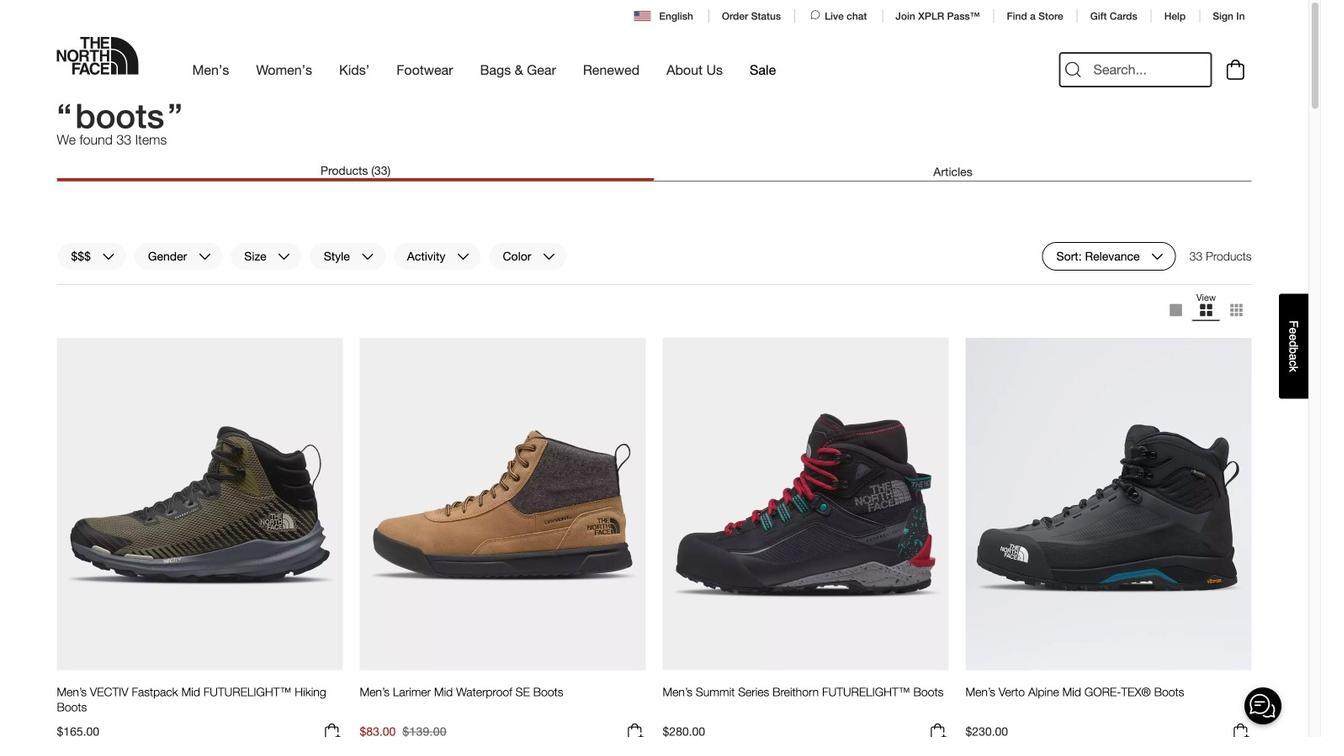 Task type: describe. For each thing, give the bounding box(es) containing it.
men's verto alpine mid gore-tex® boots image
[[966, 337, 1252, 672]]

Search search field
[[1060, 53, 1211, 87]]

men's vectiv fastpack mid futurelight™ hiking boots image
[[57, 337, 343, 672]]

search all image
[[1063, 60, 1083, 80]]

view cart image
[[1222, 57, 1249, 83]]



Task type: locate. For each thing, give the bounding box(es) containing it.
list box
[[1161, 292, 1252, 329]]

tab list
[[57, 163, 1252, 182]]

the north face home page image
[[57, 37, 138, 75]]

men's larimer mid waterproof se boots image
[[360, 337, 646, 672]]

status
[[1189, 242, 1252, 271]]

men's summit series breithorn futurelight™ boots image
[[663, 337, 949, 672]]



Task type: vqa. For each thing, say whether or not it's contained in the screenshot.
'Men's Verto Alpine Mid GORE-TEX® Boots' IMAGE
yes



